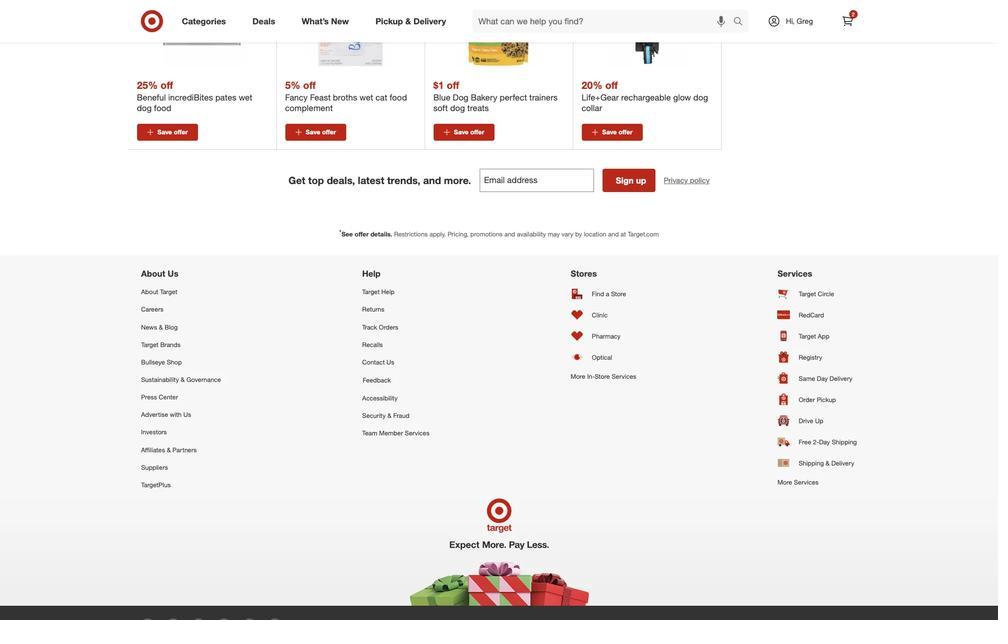 Task type: describe. For each thing, give the bounding box(es) containing it.
pickup & delivery
[[376, 16, 446, 26]]

delivery for same day delivery
[[830, 375, 853, 383]]

new
[[331, 16, 349, 26]]

food for 5% off
[[390, 92, 407, 103]]

life+gear
[[582, 92, 619, 103]]

location
[[584, 231, 607, 239]]

collar
[[582, 103, 603, 113]]

offer for 20% off
[[619, 128, 633, 136]]

find a store link
[[571, 284, 637, 305]]

25% off beneful incredibites pates wet dog food
[[137, 79, 252, 113]]

more for more services
[[778, 479, 793, 487]]

find
[[592, 290, 604, 298]]

advertise
[[141, 411, 168, 419]]

by
[[576, 231, 582, 239]]

shipping & delivery link
[[778, 453, 858, 474]]

deals,
[[327, 174, 355, 187]]

may
[[548, 231, 560, 239]]

suppliers
[[141, 464, 168, 472]]

policy
[[690, 176, 710, 185]]

2 horizontal spatial and
[[609, 231, 619, 239]]

about for about target
[[141, 288, 158, 296]]

food for 25% off
[[154, 103, 171, 113]]

vary
[[562, 231, 574, 239]]

same
[[799, 375, 816, 383]]

& for security
[[388, 412, 392, 420]]

what's
[[302, 16, 329, 26]]

careers link
[[141, 301, 221, 319]]

sign up
[[616, 175, 647, 186]]

news & blog
[[141, 323, 178, 331]]

delivery for pickup & delivery
[[414, 16, 446, 26]]

at
[[621, 231, 626, 239]]

accessibility link
[[362, 390, 430, 408]]

save offer for $1 off
[[454, 128, 485, 136]]

affiliates
[[141, 446, 165, 454]]

contact us
[[362, 359, 395, 367]]

save for 5% off
[[306, 128, 320, 136]]

shipping inside shipping & delivery link
[[799, 460, 824, 468]]

feedback
[[363, 377, 391, 385]]

shop
[[167, 359, 182, 367]]

2 link
[[836, 10, 860, 33]]

what's new link
[[293, 10, 362, 33]]

1 horizontal spatial help
[[382, 288, 395, 296]]

sustainability
[[141, 376, 179, 384]]

1 vertical spatial day
[[820, 439, 831, 446]]

recalls
[[362, 341, 383, 349]]

& for sustainability
[[181, 376, 185, 384]]

circle
[[818, 290, 835, 298]]

privacy
[[664, 176, 688, 185]]

2-
[[814, 439, 820, 446]]

dog
[[453, 92, 469, 103]]

bakery
[[471, 92, 498, 103]]

registry
[[799, 354, 823, 362]]

stores
[[571, 269, 597, 279]]

affiliates & partners link
[[141, 442, 221, 459]]

save offer button for 25% off
[[137, 124, 198, 141]]

us for contact us
[[387, 359, 395, 367]]

dog inside the 25% off beneful incredibites pates wet dog food
[[137, 103, 152, 113]]

target inside about target link
[[160, 288, 177, 296]]

incredibites
[[168, 92, 213, 103]]

off for 25% off
[[161, 79, 173, 91]]

1 horizontal spatial and
[[505, 231, 515, 239]]

investors
[[141, 429, 167, 437]]

optical
[[592, 354, 613, 362]]

offer for 5% off
[[322, 128, 336, 136]]

accessibility
[[362, 395, 398, 403]]

privacy policy
[[664, 176, 710, 185]]

news
[[141, 323, 157, 331]]

partners
[[173, 446, 197, 454]]

hi, greg
[[786, 16, 814, 25]]

targetplus
[[141, 482, 171, 489]]

drive up
[[799, 417, 824, 425]]

promotions
[[471, 231, 503, 239]]

services up target circle
[[778, 269, 813, 279]]

& for shipping
[[826, 460, 830, 468]]

us for about us
[[168, 269, 179, 279]]

sustainability & governance link
[[141, 371, 221, 389]]

redcard
[[799, 311, 825, 319]]

trends,
[[387, 174, 421, 187]]

careers
[[141, 306, 164, 314]]

* see offer details. restrictions apply. pricing, promotions and availability may vary by location and at target.com
[[340, 229, 659, 239]]

off for 5% off
[[303, 79, 316, 91]]

$1
[[434, 79, 444, 91]]

more in-store services link
[[571, 368, 637, 386]]

target for target app
[[799, 333, 817, 341]]

beneful
[[137, 92, 166, 103]]

optical link
[[571, 347, 637, 368]]

pricing,
[[448, 231, 469, 239]]

offer for 25% off
[[174, 128, 188, 136]]

5% off fancy feast broths wet cat food complement
[[285, 79, 407, 113]]

see
[[342, 231, 353, 239]]

track
[[362, 323, 377, 331]]

more services link
[[778, 474, 858, 492]]

target for target circle
[[799, 290, 817, 298]]

press center
[[141, 394, 178, 402]]

target for target brands
[[141, 341, 159, 349]]

top
[[308, 174, 324, 187]]

offer inside * see offer details. restrictions apply. pricing, promotions and availability may vary by location and at target.com
[[355, 231, 369, 239]]

order
[[799, 396, 816, 404]]

& for affiliates
[[167, 446, 171, 454]]

0 horizontal spatial and
[[423, 174, 441, 187]]

glow
[[674, 92, 692, 103]]

save for $1 off
[[454, 128, 469, 136]]

drive
[[799, 417, 814, 425]]

suppliers link
[[141, 459, 221, 477]]

What can we help you find? suggestions appear below search field
[[472, 10, 736, 33]]

about for about us
[[141, 269, 165, 279]]



Task type: vqa. For each thing, say whether or not it's contained in the screenshot.
the Barkley™
no



Task type: locate. For each thing, give the bounding box(es) containing it.
off right 25%
[[161, 79, 173, 91]]

*
[[340, 229, 342, 235]]

4 off from the left
[[606, 79, 618, 91]]

press center link
[[141, 389, 221, 407]]

free 2-day shipping link
[[778, 432, 858, 453]]

more inside more services link
[[778, 479, 793, 487]]

food inside the 25% off beneful incredibites pates wet dog food
[[154, 103, 171, 113]]

1 save offer from the left
[[158, 128, 188, 136]]

save for 20% off
[[603, 128, 617, 136]]

food
[[390, 92, 407, 103], [154, 103, 171, 113]]

2 save offer from the left
[[306, 128, 336, 136]]

dog right soft
[[451, 103, 465, 113]]

0 vertical spatial delivery
[[414, 16, 446, 26]]

1 off from the left
[[161, 79, 173, 91]]

2
[[852, 11, 855, 17]]

2 off from the left
[[303, 79, 316, 91]]

0 vertical spatial shipping
[[832, 439, 858, 446]]

affiliates & partners
[[141, 446, 197, 454]]

target up returns
[[362, 288, 380, 296]]

sign
[[616, 175, 634, 186]]

team
[[362, 430, 378, 438]]

target inside target brands link
[[141, 341, 159, 349]]

us up about target link
[[168, 269, 179, 279]]

0 horizontal spatial store
[[595, 373, 610, 381]]

0 horizontal spatial food
[[154, 103, 171, 113]]

shipping inside free 2-day shipping link
[[832, 439, 858, 446]]

off inside $1 off blue dog bakery perfect trainers soft dog treats
[[447, 79, 460, 91]]

security & fraud link
[[362, 408, 430, 425]]

2 horizontal spatial us
[[387, 359, 395, 367]]

complement
[[285, 103, 333, 113]]

& inside 'link'
[[406, 16, 411, 26]]

contact
[[362, 359, 385, 367]]

find a store
[[592, 290, 627, 298]]

off right $1
[[447, 79, 460, 91]]

offer down incredibites
[[174, 128, 188, 136]]

details.
[[371, 231, 392, 239]]

food inside 5% off fancy feast broths wet cat food complement
[[390, 92, 407, 103]]

0 vertical spatial more
[[571, 373, 586, 381]]

save offer for 25% off
[[158, 128, 188, 136]]

soft
[[434, 103, 448, 113]]

None text field
[[480, 169, 594, 192]]

and left at
[[609, 231, 619, 239]]

off inside 20% off life+gear rechargeable glow dog collar
[[606, 79, 618, 91]]

offer right see
[[355, 231, 369, 239]]

registry link
[[778, 347, 858, 368]]

1 save from the left
[[158, 128, 172, 136]]

0 horizontal spatial wet
[[239, 92, 252, 103]]

1 vertical spatial help
[[382, 288, 395, 296]]

target circle link
[[778, 284, 858, 305]]

offer down complement on the left top
[[322, 128, 336, 136]]

dog down 25%
[[137, 103, 152, 113]]

save offer down incredibites
[[158, 128, 188, 136]]

broths
[[333, 92, 357, 103]]

track orders
[[362, 323, 399, 331]]

restrictions
[[394, 231, 428, 239]]

more inside 'more in-store services' link
[[571, 373, 586, 381]]

0 vertical spatial help
[[362, 269, 381, 279]]

cat
[[376, 92, 388, 103]]

20%
[[582, 79, 603, 91]]

security
[[362, 412, 386, 420]]

wet for 5% off
[[360, 92, 373, 103]]

save offer button down beneful
[[137, 124, 198, 141]]

save offer down treats
[[454, 128, 485, 136]]

shipping up shipping & delivery
[[832, 439, 858, 446]]

more down shipping & delivery link
[[778, 479, 793, 487]]

2 vertical spatial us
[[184, 411, 191, 419]]

offer for $1 off
[[471, 128, 485, 136]]

0 horizontal spatial more
[[571, 373, 586, 381]]

dog inside 20% off life+gear rechargeable glow dog collar
[[694, 92, 709, 103]]

get top deals, latest trends, and more.
[[289, 174, 471, 187]]

0 horizontal spatial us
[[168, 269, 179, 279]]

1 horizontal spatial us
[[184, 411, 191, 419]]

free
[[799, 439, 812, 446]]

0 vertical spatial day
[[817, 375, 828, 383]]

more services
[[778, 479, 819, 487]]

greg
[[797, 16, 814, 25]]

off up life+gear
[[606, 79, 618, 91]]

target inside target circle link
[[799, 290, 817, 298]]

1 save offer button from the left
[[137, 124, 198, 141]]

&
[[406, 16, 411, 26], [159, 323, 163, 331], [181, 376, 185, 384], [388, 412, 392, 420], [167, 446, 171, 454], [826, 460, 830, 468]]

off inside 5% off fancy feast broths wet cat food complement
[[303, 79, 316, 91]]

perfect
[[500, 92, 527, 103]]

off inside the 25% off beneful incredibites pates wet dog food
[[161, 79, 173, 91]]

services down shipping & delivery link
[[794, 479, 819, 487]]

target help
[[362, 288, 395, 296]]

categories link
[[173, 10, 239, 33]]

help up target help
[[362, 269, 381, 279]]

get
[[289, 174, 306, 187]]

bullseye shop
[[141, 359, 182, 367]]

up
[[636, 175, 647, 186]]

save offer button down treats
[[434, 124, 495, 141]]

pickup
[[376, 16, 403, 26], [817, 396, 837, 404]]

and left availability
[[505, 231, 515, 239]]

save offer down life+gear
[[603, 128, 633, 136]]

save down treats
[[454, 128, 469, 136]]

advertise with us
[[141, 411, 191, 419]]

save offer button down the collar
[[582, 124, 643, 141]]

0 horizontal spatial dog
[[137, 103, 152, 113]]

services down fraud
[[405, 430, 430, 438]]

clinic link
[[571, 305, 637, 326]]

1 vertical spatial more
[[778, 479, 793, 487]]

bullseye shop link
[[141, 354, 221, 371]]

1 horizontal spatial store
[[611, 290, 627, 298]]

save down complement on the left top
[[306, 128, 320, 136]]

about
[[141, 269, 165, 279], [141, 288, 158, 296]]

wet inside the 25% off beneful incredibites pates wet dog food
[[239, 92, 252, 103]]

latest
[[358, 174, 385, 187]]

about target link
[[141, 284, 221, 301]]

services
[[778, 269, 813, 279], [612, 373, 637, 381], [405, 430, 430, 438], [794, 479, 819, 487]]

app
[[818, 333, 830, 341]]

wet for 25% off
[[239, 92, 252, 103]]

center
[[159, 394, 178, 402]]

in-
[[588, 373, 595, 381]]

2 about from the top
[[141, 288, 158, 296]]

save offer button for 5% off
[[285, 124, 346, 141]]

off up 'feast'
[[303, 79, 316, 91]]

target brands link
[[141, 336, 221, 354]]

fancy
[[285, 92, 308, 103]]

save down beneful
[[158, 128, 172, 136]]

2 vertical spatial delivery
[[832, 460, 855, 468]]

feedback button
[[362, 371, 430, 390]]

more
[[571, 373, 586, 381], [778, 479, 793, 487]]

0 vertical spatial about
[[141, 269, 165, 279]]

us
[[168, 269, 179, 279], [387, 359, 395, 367], [184, 411, 191, 419]]

offer down rechargeable
[[619, 128, 633, 136]]

blue
[[434, 92, 451, 103]]

wet left cat
[[360, 92, 373, 103]]

shipping up more services link
[[799, 460, 824, 468]]

1 horizontal spatial food
[[390, 92, 407, 103]]

returns
[[362, 306, 385, 314]]

pickup right new
[[376, 16, 403, 26]]

1 vertical spatial pickup
[[817, 396, 837, 404]]

off
[[161, 79, 173, 91], [303, 79, 316, 91], [447, 79, 460, 91], [606, 79, 618, 91]]

wet inside 5% off fancy feast broths wet cat food complement
[[360, 92, 373, 103]]

0 vertical spatial us
[[168, 269, 179, 279]]

1 vertical spatial shipping
[[799, 460, 824, 468]]

& for news
[[159, 323, 163, 331]]

search button
[[729, 10, 754, 35]]

day right "same"
[[817, 375, 828, 383]]

wet right pates
[[239, 92, 252, 103]]

day right free
[[820, 439, 831, 446]]

same day delivery link
[[778, 368, 858, 390]]

delivery inside 'link'
[[414, 16, 446, 26]]

0 vertical spatial store
[[611, 290, 627, 298]]

target left 'circle'
[[799, 290, 817, 298]]

pharmacy link
[[571, 326, 637, 347]]

save offer button for 20% off
[[582, 124, 643, 141]]

store down optical link on the bottom right of the page
[[595, 373, 610, 381]]

1 wet from the left
[[239, 92, 252, 103]]

target down about us
[[160, 288, 177, 296]]

us right contact
[[387, 359, 395, 367]]

target: expect more. pay less. image
[[350, 494, 648, 607]]

a
[[606, 290, 610, 298]]

save offer button
[[137, 124, 198, 141], [285, 124, 346, 141], [434, 124, 495, 141], [582, 124, 643, 141]]

target help link
[[362, 284, 430, 301]]

1 about from the top
[[141, 269, 165, 279]]

investors link
[[141, 424, 221, 442]]

help up returns link at the left
[[382, 288, 395, 296]]

0 horizontal spatial shipping
[[799, 460, 824, 468]]

2 save offer button from the left
[[285, 124, 346, 141]]

save offer for 5% off
[[306, 128, 336, 136]]

2 horizontal spatial dog
[[694, 92, 709, 103]]

target for target help
[[362, 288, 380, 296]]

20% off life+gear rechargeable glow dog collar
[[582, 79, 709, 113]]

more for more in-store services
[[571, 373, 586, 381]]

deals
[[253, 16, 275, 26]]

target brands
[[141, 341, 181, 349]]

store for in-
[[595, 373, 610, 381]]

1 horizontal spatial wet
[[360, 92, 373, 103]]

recalls link
[[362, 336, 430, 354]]

4 save from the left
[[603, 128, 617, 136]]

save offer for 20% off
[[603, 128, 633, 136]]

1 vertical spatial store
[[595, 373, 610, 381]]

1 horizontal spatial more
[[778, 479, 793, 487]]

3 save from the left
[[454, 128, 469, 136]]

off for $1 off
[[447, 79, 460, 91]]

apply.
[[430, 231, 446, 239]]

team member services link
[[362, 425, 430, 443]]

3 off from the left
[[447, 79, 460, 91]]

about up about target
[[141, 269, 165, 279]]

pickup inside 'link'
[[376, 16, 403, 26]]

save offer down complement on the left top
[[306, 128, 336, 136]]

off for 20% off
[[606, 79, 618, 91]]

about up careers on the left of page
[[141, 288, 158, 296]]

food down 25%
[[154, 103, 171, 113]]

4 save offer from the left
[[603, 128, 633, 136]]

store right a
[[611, 290, 627, 298]]

3 save offer button from the left
[[434, 124, 495, 141]]

pickup & delivery link
[[367, 10, 460, 33]]

dog inside $1 off blue dog bakery perfect trainers soft dog treats
[[451, 103, 465, 113]]

offer down treats
[[471, 128, 485, 136]]

target left app
[[799, 333, 817, 341]]

target inside target help link
[[362, 288, 380, 296]]

target down news
[[141, 341, 159, 349]]

2 save from the left
[[306, 128, 320, 136]]

drive up link
[[778, 411, 858, 432]]

brands
[[160, 341, 181, 349]]

target inside target app link
[[799, 333, 817, 341]]

same day delivery
[[799, 375, 853, 383]]

1 vertical spatial delivery
[[830, 375, 853, 383]]

save offer button for $1 off
[[434, 124, 495, 141]]

1 horizontal spatial dog
[[451, 103, 465, 113]]

target circle
[[799, 290, 835, 298]]

offer
[[174, 128, 188, 136], [322, 128, 336, 136], [471, 128, 485, 136], [619, 128, 633, 136], [355, 231, 369, 239]]

0 horizontal spatial help
[[362, 269, 381, 279]]

food right cat
[[390, 92, 407, 103]]

1 horizontal spatial pickup
[[817, 396, 837, 404]]

rechargeable
[[622, 92, 671, 103]]

pharmacy
[[592, 333, 621, 341]]

save down life+gear
[[603, 128, 617, 136]]

store for a
[[611, 290, 627, 298]]

pickup right order
[[817, 396, 837, 404]]

4 save offer button from the left
[[582, 124, 643, 141]]

save for 25% off
[[158, 128, 172, 136]]

us right with
[[184, 411, 191, 419]]

0 vertical spatial pickup
[[376, 16, 403, 26]]

save offer button down complement on the left top
[[285, 124, 346, 141]]

blog
[[165, 323, 178, 331]]

and left more.
[[423, 174, 441, 187]]

1 vertical spatial us
[[387, 359, 395, 367]]

news & blog link
[[141, 319, 221, 336]]

& for pickup
[[406, 16, 411, 26]]

services down optical link on the bottom right of the page
[[612, 373, 637, 381]]

what's new
[[302, 16, 349, 26]]

0 horizontal spatial pickup
[[376, 16, 403, 26]]

dog right "glow"
[[694, 92, 709, 103]]

3 save offer from the left
[[454, 128, 485, 136]]

1 horizontal spatial shipping
[[832, 439, 858, 446]]

target app
[[799, 333, 830, 341]]

more in-store services
[[571, 373, 637, 381]]

1 vertical spatial about
[[141, 288, 158, 296]]

treats
[[468, 103, 489, 113]]

redcard link
[[778, 305, 858, 326]]

help
[[362, 269, 381, 279], [382, 288, 395, 296]]

delivery for shipping & delivery
[[832, 460, 855, 468]]

2 wet from the left
[[360, 92, 373, 103]]

more left in-
[[571, 373, 586, 381]]



